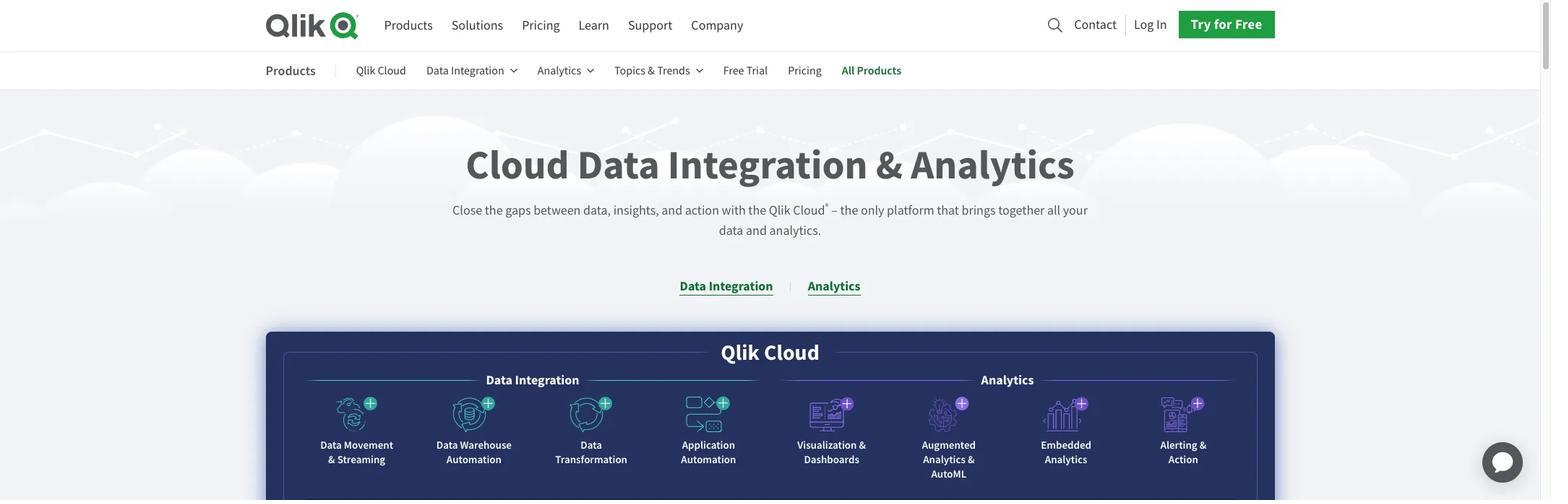 Task type: vqa. For each thing, say whether or not it's contained in the screenshot.
'Qlik Leadership Team: Chris Powell - Chief Marketing Officer' Image
no



Task type: describe. For each thing, give the bounding box(es) containing it.
topics
[[614, 64, 645, 78]]

& inside data movement & streaming
[[328, 452, 335, 467]]

between
[[533, 202, 581, 219]]

your
[[1063, 202, 1088, 219]]

free inside products menu bar
[[723, 64, 744, 78]]

menu bar inside the qlik main element
[[384, 12, 743, 39]]

streaming
[[337, 452, 385, 467]]

company link
[[691, 12, 743, 39]]

products for products menu bar
[[266, 62, 316, 79]]

free trial link
[[723, 54, 768, 88]]

cloud data integration & analytics
[[466, 138, 1075, 192]]

all products
[[842, 63, 901, 78]]

application automation button
[[658, 390, 759, 473]]

& inside visualization & dashboards
[[859, 438, 866, 452]]

dashboards
[[804, 452, 859, 467]]

2 automation from the left
[[681, 452, 736, 467]]

application automation
[[681, 438, 736, 467]]

cloud inside products menu bar
[[378, 64, 406, 78]]

data warehouse automation
[[436, 438, 512, 467]]

free trial
[[723, 64, 768, 78]]

visualization & dashboards button
[[781, 390, 882, 473]]

action
[[685, 202, 719, 219]]

visualization & dashboards
[[797, 438, 866, 467]]

that
[[937, 202, 959, 219]]

insights,
[[613, 202, 659, 219]]

platform
[[887, 202, 934, 219]]

–
[[831, 202, 838, 219]]

analytics inside embedded analytics
[[1045, 452, 1087, 467]]

data movement & streaming
[[320, 438, 393, 467]]

qlik cloud link
[[356, 54, 406, 88]]

0 horizontal spatial pricing link
[[522, 12, 560, 39]]

qlik cloud inside products menu bar
[[356, 64, 406, 78]]

analytics.
[[769, 223, 821, 239]]

log in link
[[1134, 13, 1167, 37]]

support link
[[628, 12, 672, 39]]

data warehouse automation button
[[423, 390, 525, 473]]

contact link
[[1074, 13, 1117, 37]]

and inside 'close the gaps between data, insights, and action with the qlik cloud ®'
[[662, 202, 682, 219]]

visualization
[[797, 438, 857, 452]]

integration inside products menu bar
[[451, 64, 504, 78]]

only
[[861, 202, 884, 219]]

transformation
[[555, 452, 627, 467]]

augmented analytics & automl
[[922, 438, 976, 481]]

brings
[[962, 202, 996, 219]]

close
[[453, 202, 482, 219]]

in
[[1156, 16, 1167, 33]]

embedded
[[1041, 438, 1091, 452]]

learn link
[[579, 12, 609, 39]]

data inside data movement & streaming
[[320, 438, 342, 452]]

data transformation
[[555, 438, 627, 467]]

log
[[1134, 16, 1154, 33]]

1 horizontal spatial qlik cloud
[[721, 338, 819, 367]]

augmented analytics & automl button
[[898, 390, 999, 487]]

trends
[[657, 64, 690, 78]]



Task type: locate. For each thing, give the bounding box(es) containing it.
analytics link
[[538, 54, 594, 88], [808, 278, 860, 296]]

1 horizontal spatial pricing link
[[788, 54, 822, 88]]

1 vertical spatial data integration link
[[680, 278, 773, 296]]

free
[[1235, 15, 1262, 33], [723, 64, 744, 78]]

qlik main element
[[384, 11, 1275, 39]]

data integration inside products menu bar
[[426, 64, 504, 78]]

solutions link
[[452, 12, 503, 39]]

2 horizontal spatial qlik
[[769, 202, 790, 219]]

integration up data transformation button
[[515, 372, 579, 389]]

1 the from the left
[[485, 202, 503, 219]]

integration up the with
[[668, 138, 868, 192]]

gaps
[[505, 202, 531, 219]]

0 vertical spatial data integration
[[426, 64, 504, 78]]

all
[[1047, 202, 1060, 219]]

1 horizontal spatial qlik
[[721, 338, 760, 367]]

data,
[[583, 202, 611, 219]]

embedded analytics
[[1041, 438, 1091, 467]]

menu bar
[[384, 12, 743, 39]]

contact
[[1074, 16, 1117, 33]]

and
[[662, 202, 682, 219], [746, 223, 767, 239]]

alerting
[[1160, 438, 1197, 452]]

data integration link
[[426, 54, 517, 88], [680, 278, 773, 296]]

1 horizontal spatial automation
[[681, 452, 736, 467]]

all products link
[[842, 54, 901, 88]]

try for free
[[1191, 15, 1262, 33]]

try
[[1191, 15, 1211, 33]]

qlik inside products menu bar
[[356, 64, 375, 78]]

the inside – the only platform that brings together all your data and analytics.
[[840, 202, 858, 219]]

products inside the qlik main element
[[384, 17, 433, 34]]

the for close the gaps between data, insights, and action with the qlik cloud ®
[[485, 202, 503, 219]]

application
[[1465, 425, 1540, 500]]

data integration
[[426, 64, 504, 78], [680, 278, 773, 295], [486, 372, 579, 389]]

learn
[[579, 17, 609, 34]]

solutions
[[452, 17, 503, 34]]

data integration link down "data"
[[680, 278, 773, 296]]

data transformation button
[[541, 390, 642, 473]]

qlik
[[356, 64, 375, 78], [769, 202, 790, 219], [721, 338, 760, 367]]

1 horizontal spatial the
[[748, 202, 766, 219]]

& right visualization
[[859, 438, 866, 452]]

log in
[[1134, 16, 1167, 33]]

products down "go to the home page." image
[[266, 62, 316, 79]]

embedded analytics button
[[1016, 390, 1117, 473]]

1 vertical spatial analytics link
[[808, 278, 860, 296]]

augmented
[[922, 438, 976, 452]]

1 horizontal spatial and
[[746, 223, 767, 239]]

1 automation from the left
[[447, 452, 502, 467]]

automation inside data warehouse automation
[[447, 452, 502, 467]]

1 horizontal spatial data integration link
[[680, 278, 773, 296]]

pricing link left all
[[788, 54, 822, 88]]

data inside data transformation
[[581, 438, 602, 452]]

1 vertical spatial pricing
[[788, 64, 822, 78]]

pricing link left learn
[[522, 12, 560, 39]]

analytics link down analytics.
[[808, 278, 860, 296]]

free left trial
[[723, 64, 744, 78]]

topics & trends
[[614, 64, 690, 78]]

2 vertical spatial qlik
[[721, 338, 760, 367]]

0 horizontal spatial the
[[485, 202, 503, 219]]

& inside products menu bar
[[648, 64, 655, 78]]

0 horizontal spatial automation
[[447, 452, 502, 467]]

– the only platform that brings together all your data and analytics.
[[719, 202, 1088, 239]]

pricing for the leftmost pricing link
[[522, 17, 560, 34]]

0 vertical spatial free
[[1235, 15, 1262, 33]]

trial
[[746, 64, 768, 78]]

0 vertical spatial pricing
[[522, 17, 560, 34]]

products right all
[[857, 63, 901, 78]]

1 vertical spatial pricing link
[[788, 54, 822, 88]]

products for products link on the left top of the page
[[384, 17, 433, 34]]

products up qlik cloud link
[[384, 17, 433, 34]]

&
[[648, 64, 655, 78], [876, 138, 903, 192], [859, 438, 866, 452], [1200, 438, 1206, 452], [328, 452, 335, 467], [968, 452, 975, 467]]

products link
[[384, 12, 433, 39]]

pricing for the bottommost pricing link
[[788, 64, 822, 78]]

& right "alerting"
[[1200, 438, 1206, 452]]

data movement & streaming button
[[306, 390, 407, 473]]

0 horizontal spatial analytics link
[[538, 54, 594, 88]]

pricing left all
[[788, 64, 822, 78]]

the left gaps
[[485, 202, 503, 219]]

analytics inside augmented analytics & automl
[[923, 452, 966, 467]]

analytics link down the learn link
[[538, 54, 594, 88]]

and left action
[[662, 202, 682, 219]]

analytics
[[538, 64, 581, 78], [911, 138, 1075, 192], [808, 278, 860, 295], [981, 372, 1034, 389], [923, 452, 966, 467], [1045, 452, 1087, 467]]

integration down solutions
[[451, 64, 504, 78]]

0 horizontal spatial products
[[266, 62, 316, 79]]

0 vertical spatial data integration link
[[426, 54, 517, 88]]

and inside – the only platform that brings together all your data and analytics.
[[746, 223, 767, 239]]

0 horizontal spatial free
[[723, 64, 744, 78]]

data inside data warehouse automation
[[436, 438, 458, 452]]

alerting & action
[[1160, 438, 1206, 467]]

qlik inside 'close the gaps between data, insights, and action with the qlik cloud ®'
[[769, 202, 790, 219]]

topics & trends link
[[614, 54, 703, 88]]

together
[[998, 202, 1045, 219]]

& right topics on the top of page
[[648, 64, 655, 78]]

1 vertical spatial qlik
[[769, 202, 790, 219]]

movement
[[344, 438, 393, 452]]

0 vertical spatial pricing link
[[522, 12, 560, 39]]

0 vertical spatial and
[[662, 202, 682, 219]]

pricing
[[522, 17, 560, 34], [788, 64, 822, 78]]

& up only
[[876, 138, 903, 192]]

pricing left learn
[[522, 17, 560, 34]]

1 vertical spatial and
[[746, 223, 767, 239]]

& inside augmented analytics & automl
[[968, 452, 975, 467]]

the right '–'
[[840, 202, 858, 219]]

®
[[825, 201, 829, 213]]

and right "data"
[[746, 223, 767, 239]]

with
[[722, 202, 746, 219]]

1 vertical spatial free
[[723, 64, 744, 78]]

try for free link
[[1179, 11, 1275, 39]]

qlik cloud
[[356, 64, 406, 78], [721, 338, 819, 367]]

free inside the qlik main element
[[1235, 15, 1262, 33]]

free right for
[[1235, 15, 1262, 33]]

2 the from the left
[[748, 202, 766, 219]]

data inside products menu bar
[[426, 64, 449, 78]]

products menu bar
[[266, 54, 922, 88]]

1 horizontal spatial free
[[1235, 15, 1262, 33]]

1 horizontal spatial products
[[384, 17, 433, 34]]

pricing inside products menu bar
[[788, 64, 822, 78]]

automl
[[931, 467, 967, 481]]

0 horizontal spatial qlik cloud
[[356, 64, 406, 78]]

1 vertical spatial data integration
[[680, 278, 773, 295]]

1 horizontal spatial pricing
[[788, 64, 822, 78]]

0 vertical spatial analytics link
[[538, 54, 594, 88]]

cloud
[[378, 64, 406, 78], [466, 138, 569, 192], [793, 202, 825, 219], [764, 338, 819, 367]]

0 vertical spatial qlik
[[356, 64, 375, 78]]

close the gaps between data, insights, and action with the qlik cloud ®
[[453, 201, 829, 219]]

0 horizontal spatial and
[[662, 202, 682, 219]]

integration down "data"
[[709, 278, 773, 295]]

3 the from the left
[[840, 202, 858, 219]]

data
[[426, 64, 449, 78], [577, 138, 660, 192], [680, 278, 706, 295], [486, 372, 512, 389], [320, 438, 342, 452], [436, 438, 458, 452], [581, 438, 602, 452]]

data integration link down solutions
[[426, 54, 517, 88]]

2 horizontal spatial the
[[840, 202, 858, 219]]

0 horizontal spatial qlik
[[356, 64, 375, 78]]

& inside alerting & action
[[1200, 438, 1206, 452]]

the right the with
[[748, 202, 766, 219]]

action
[[1169, 452, 1198, 467]]

automation
[[447, 452, 502, 467], [681, 452, 736, 467]]

data
[[719, 223, 743, 239]]

alerting & action button
[[1133, 390, 1234, 473]]

integration
[[451, 64, 504, 78], [668, 138, 868, 192], [709, 278, 773, 295], [515, 372, 579, 389]]

pricing inside menu bar
[[522, 17, 560, 34]]

1 horizontal spatial analytics link
[[808, 278, 860, 296]]

products
[[384, 17, 433, 34], [266, 62, 316, 79], [857, 63, 901, 78]]

for
[[1214, 15, 1232, 33]]

menu bar containing products
[[384, 12, 743, 39]]

warehouse
[[460, 438, 512, 452]]

application
[[682, 438, 735, 452]]

analytics inside products menu bar
[[538, 64, 581, 78]]

the for – the only platform that brings together all your data and analytics.
[[840, 202, 858, 219]]

2 horizontal spatial products
[[857, 63, 901, 78]]

2 vertical spatial data integration
[[486, 372, 579, 389]]

cloud inside 'close the gaps between data, insights, and action with the qlik cloud ®'
[[793, 202, 825, 219]]

& right automl on the right of page
[[968, 452, 975, 467]]

the
[[485, 202, 503, 219], [748, 202, 766, 219], [840, 202, 858, 219]]

0 horizontal spatial data integration link
[[426, 54, 517, 88]]

& left streaming on the bottom left of the page
[[328, 452, 335, 467]]

0 horizontal spatial pricing
[[522, 17, 560, 34]]

1 vertical spatial qlik cloud
[[721, 338, 819, 367]]

all
[[842, 63, 855, 78]]

0 vertical spatial qlik cloud
[[356, 64, 406, 78]]

company
[[691, 17, 743, 34]]

support
[[628, 17, 672, 34]]

pricing link
[[522, 12, 560, 39], [788, 54, 822, 88]]

go to the home page. image
[[266, 12, 358, 40]]



